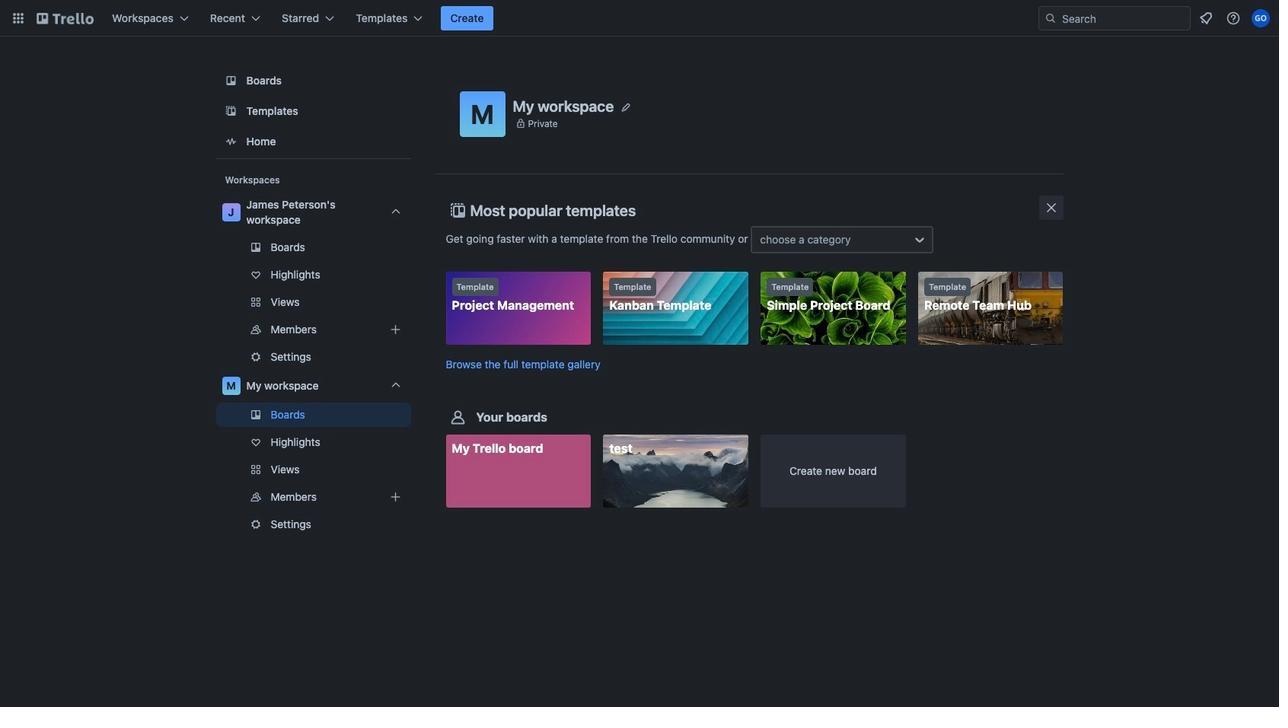 Task type: vqa. For each thing, say whether or not it's contained in the screenshot.
you
no



Task type: locate. For each thing, give the bounding box(es) containing it.
gary orlando (garyorlando) image
[[1252, 9, 1270, 27]]

1 vertical spatial add image
[[386, 488, 405, 506]]

Search field
[[1057, 8, 1190, 29]]

primary element
[[0, 0, 1279, 37]]

0 notifications image
[[1197, 9, 1215, 27]]

0 vertical spatial add image
[[386, 321, 405, 339]]

add image
[[386, 321, 405, 339], [386, 488, 405, 506]]

template board image
[[222, 102, 240, 120]]

open information menu image
[[1226, 11, 1241, 26]]

2 add image from the top
[[386, 488, 405, 506]]



Task type: describe. For each thing, give the bounding box(es) containing it.
search image
[[1045, 12, 1057, 24]]

home image
[[222, 133, 240, 151]]

board image
[[222, 72, 240, 90]]

1 add image from the top
[[386, 321, 405, 339]]

back to home image
[[37, 6, 94, 30]]



